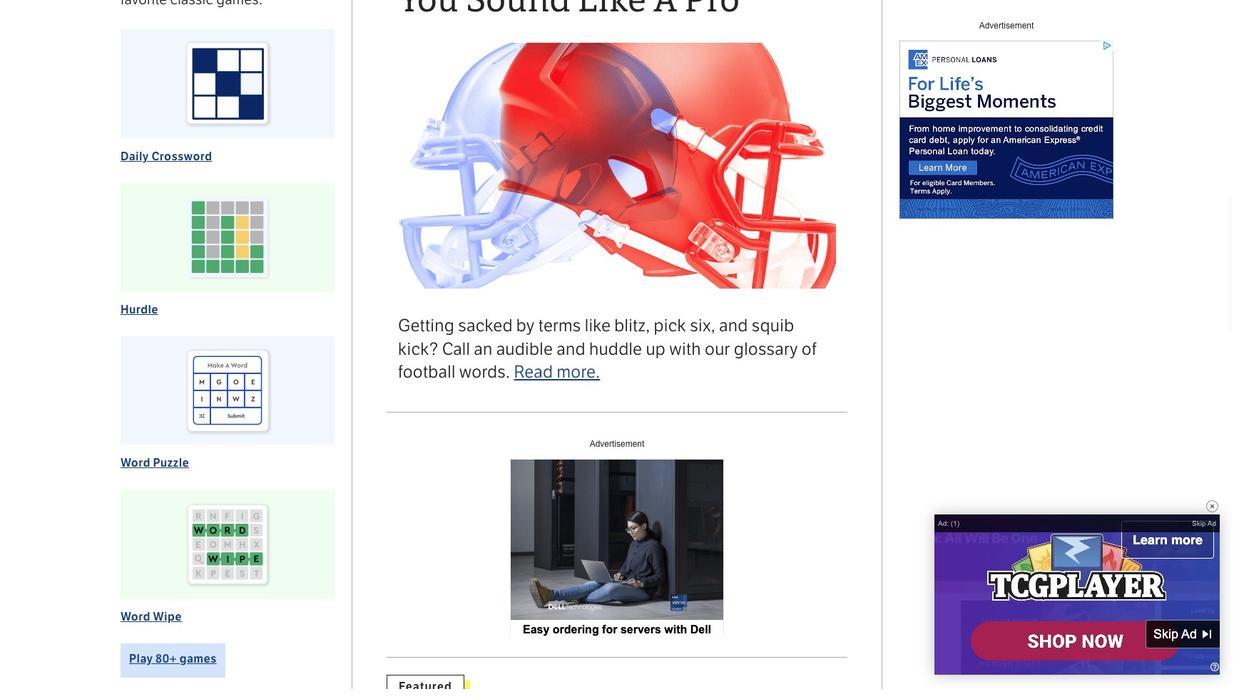Task type: describe. For each thing, give the bounding box(es) containing it.
heteronym: word of the day
[[947, 529, 1091, 541]]

word wipe image
[[121, 491, 335, 599]]

call
[[442, 339, 470, 359]]

28 football terms to make you sound like a pro image
[[398, 43, 836, 289]]

words.
[[459, 362, 510, 382]]

daily
[[121, 150, 149, 163]]

read
[[514, 362, 553, 382]]

pick
[[654, 316, 686, 336]]

word wipe link
[[121, 611, 182, 624]]

496
[[967, 545, 983, 556]]

football
[[398, 362, 456, 382]]

word puzzle
[[121, 457, 189, 470]]

kick?
[[398, 339, 438, 359]]

puzzle
[[153, 457, 189, 470]]

video player region
[[935, 515, 1220, 676]]

ad: (1)
[[938, 520, 960, 528]]

hurdle image
[[121, 183, 335, 292]]

hurdle
[[121, 303, 158, 317]]

hurdle link
[[121, 303, 158, 317]]

word for word puzzle
[[121, 457, 150, 470]]

1 horizontal spatial advertisement element
[[900, 41, 1114, 219]]

read more. link
[[514, 362, 600, 382]]

getting sacked by terms like blitz, pick six, and squib kick? call an audible and huddle up with our glossary of football words.
[[398, 316, 817, 382]]

like
[[585, 316, 611, 336]]

more.
[[557, 362, 600, 382]]

by
[[516, 316, 535, 336]]

daily crossword image
[[121, 30, 335, 138]]

play 80+ games link
[[121, 644, 225, 678]]

squib
[[752, 316, 794, 336]]

an
[[474, 339, 493, 359]]

audible
[[496, 339, 553, 359]]

0 vertical spatial and
[[719, 316, 748, 336]]

up
[[646, 339, 666, 359]]

word inside video player region
[[1009, 529, 1036, 541]]

advertisement for left 'advertisement' element
[[590, 440, 644, 450]]

80+
[[156, 653, 177, 666]]



Task type: vqa. For each thing, say whether or not it's contained in the screenshot.
Ad
yes



Task type: locate. For each thing, give the bounding box(es) containing it.
daily crossword link
[[121, 150, 212, 163]]

daily crossword
[[121, 150, 212, 163]]

ad
[[1208, 520, 1216, 528]]

1 horizontal spatial of
[[1039, 529, 1049, 541]]

with
[[669, 339, 701, 359]]

word left the wipe
[[121, 611, 150, 624]]

heteronym:
[[947, 529, 1006, 541]]

skip
[[1192, 520, 1206, 528]]

getting
[[398, 316, 455, 336]]

and
[[719, 316, 748, 336], [557, 339, 586, 359]]

blitz,
[[614, 316, 650, 336]]

games
[[179, 653, 217, 666]]

terms
[[538, 316, 581, 336]]

day
[[1071, 529, 1091, 541]]

of inside video player region
[[1039, 529, 1049, 541]]

0 horizontal spatial advertisement element
[[510, 460, 724, 638]]

read more.
[[514, 362, 600, 382]]

sacked
[[458, 316, 513, 336]]

0 vertical spatial word
[[121, 457, 150, 470]]

of right glossary
[[802, 339, 817, 359]]

huddle
[[589, 339, 642, 359]]

word
[[121, 457, 150, 470], [1009, 529, 1036, 541], [121, 611, 150, 624]]

0 horizontal spatial advertisement
[[590, 440, 644, 450]]

(1)
[[951, 520, 960, 528]]

0 vertical spatial advertisement
[[979, 21, 1034, 31]]

1 vertical spatial word
[[1009, 529, 1036, 541]]

play 80+ games
[[129, 653, 217, 666]]

1 vertical spatial advertisement element
[[510, 460, 724, 638]]

0 horizontal spatial and
[[557, 339, 586, 359]]

play
[[129, 653, 153, 666]]

0 horizontal spatial of
[[802, 339, 817, 359]]

of
[[802, 339, 817, 359], [1039, 529, 1049, 541]]

1 vertical spatial of
[[1039, 529, 1049, 541]]

1 horizontal spatial advertisement
[[979, 21, 1034, 31]]

word for word wipe
[[121, 611, 150, 624]]

0 vertical spatial advertisement element
[[900, 41, 1114, 219]]

1 vertical spatial and
[[557, 339, 586, 359]]

1 vertical spatial advertisement
[[590, 440, 644, 450]]

of left the
[[1039, 529, 1049, 541]]

advertisement
[[979, 21, 1034, 31], [590, 440, 644, 450]]

2 vertical spatial word
[[121, 611, 150, 624]]

skip ad
[[1192, 520, 1216, 528]]

six,
[[690, 316, 715, 336]]

wipe
[[153, 611, 182, 624]]

1 horizontal spatial and
[[719, 316, 748, 336]]

crossword
[[152, 150, 212, 163]]

word puzzle link
[[121, 457, 189, 470]]

0 vertical spatial of
[[802, 339, 817, 359]]

word wipe
[[121, 611, 182, 624]]

word left puzzle
[[121, 457, 150, 470]]

glossary
[[734, 339, 798, 359]]

advertisement for the right 'advertisement' element
[[979, 21, 1034, 31]]

advertisement element
[[900, 41, 1114, 219], [510, 460, 724, 638]]

our
[[705, 339, 730, 359]]

and up our
[[719, 316, 748, 336]]

ad:
[[938, 520, 949, 528]]

the
[[1052, 529, 1068, 541]]

word left the
[[1009, 529, 1036, 541]]

of inside the getting sacked by terms like blitz, pick six, and squib kick? call an audible and huddle up with our glossary of football words.
[[802, 339, 817, 359]]

word puzzle image
[[121, 337, 335, 445]]

and up more.
[[557, 339, 586, 359]]



